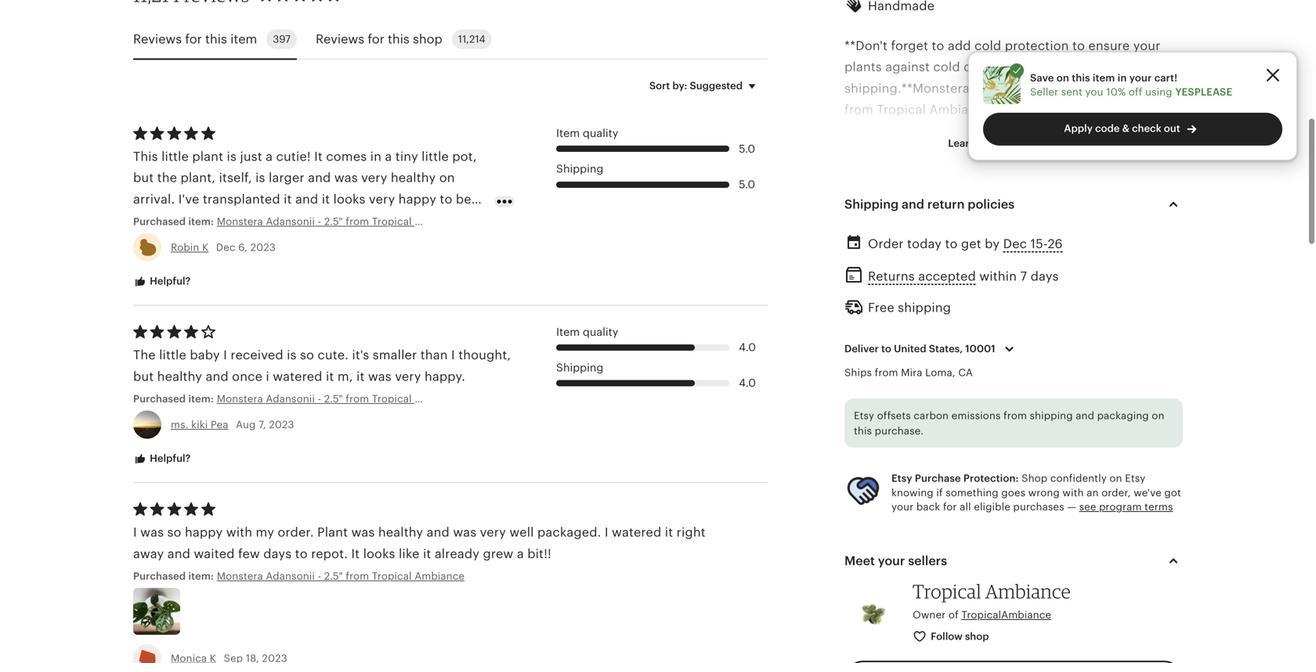 Task type: describe. For each thing, give the bounding box(es) containing it.
this for this little plant is just a cutie!  it comes in a tiny little pot, but the plant, itself, is larger and was very healthy on arrival.  i've transplanted it and it looks very happy to be out of that tiny pot.  i think it will be perfect at christmas time.  i am very happy with this purchase and i totally recommend this shop!
[[133, 150, 158, 164]]

1 vertical spatial cold
[[933, 60, 960, 74]]

reviews for this shop
[[316, 32, 442, 46]]

is down just
[[255, 171, 265, 185]]

and inside etsy offsets carbon emissions from shipping and packaging on this purchase.
[[1076, 410, 1095, 422]]

already
[[435, 547, 480, 561]]

will right 7
[[1042, 273, 1062, 287]]

cutie!
[[276, 150, 311, 164]]

at
[[398, 214, 410, 228]]

it right m,
[[356, 370, 365, 384]]

ms.
[[171, 419, 188, 431]]

on inside this little plant is just a cutie!  it comes in a tiny little pot, but the plant, itself, is larger and was very healthy on arrival.  i've transplanted it and it looks very happy to be out of that tiny pot.  i think it will be perfect at christmas time.  i am very happy with this purchase and i totally recommend this shop!
[[439, 171, 455, 185]]

in inside the this item will be shipped in a grower's pot (color may vary) refund policy: refunds/ replacements are up to the shop's discretion. initial and return shipping costs will be deducted from the total refund amount. all listings have a 3-day return/ replacement policy. if you are unhappy with your order be sure to contact us within 3 days of your order being delivered, with photo proof, we will then move forward accordingly.
[[999, 188, 1011, 202]]

adansonii down the larger
[[266, 216, 315, 228]]

follow
[[931, 631, 963, 643]]

image
[[889, 145, 927, 159]]

from up 'purchase'
[[346, 216, 369, 228]]

something
[[946, 487, 999, 499]]

etsy for etsy purchase protection:
[[892, 473, 912, 485]]

very down comes
[[361, 171, 387, 185]]

damage
[[964, 60, 1013, 74]]

from down m,
[[346, 393, 369, 405]]

healthy inside this little plant is just a cutie!  it comes in a tiny little pot, but the plant, itself, is larger and was very healthy on arrival.  i've transplanted it and it looks very happy to be out of that tiny pot.  i think it will be perfect at christmas time.  i am very happy with this purchase and i totally recommend this shop!
[[391, 171, 436, 185]]

ambiance inside **don't forget to add cold protection to ensure your plants against cold damage during shipping.**monstera adansonii (swiss cheese plant)- 2" from  tropical ambiance
[[929, 103, 991, 117]]

shop confidently on etsy knowing if something goes wrong with an order, we've got your back for all eligible purchases —
[[892, 473, 1181, 513]]

in inside this little plant is just a cutie!  it comes in a tiny little pot, but the plant, itself, is larger and was very healthy on arrival.  i've transplanted it and it looks very happy to be out of that tiny pot.  i think it will be perfect at christmas time.  i am very happy with this purchase and i totally recommend this shop!
[[370, 150, 382, 164]]

0 vertical spatial within
[[980, 269, 1017, 284]]

ambiance down already
[[415, 571, 465, 583]]

robin k dec 6, 2023
[[171, 242, 276, 254]]

listing
[[845, 145, 885, 159]]

adansonii inside **don't forget to add cold protection to ensure your plants against cold damage during shipping.**monstera adansonii (swiss cheese plant)- 2" from  tropical ambiance
[[973, 81, 1034, 95]]

your inside shop confidently on etsy knowing if something goes wrong with an order, we've got your back for all eligible purchases —
[[892, 501, 914, 513]]

packaging
[[1097, 410, 1149, 422]]

looks inside i was so happy with my order. plant was healthy and was very well packaged. i watered it right away and waited few days to repot.  it looks like it already grew a bit!!
[[363, 547, 395, 561]]

shop inside button
[[965, 631, 989, 643]]

item for 5.0
[[556, 127, 580, 140]]

save
[[1030, 72, 1054, 84]]

to left ensure on the right top of page
[[1073, 39, 1085, 53]]

10%
[[1106, 86, 1126, 98]]

will down apply code & check out
[[1110, 145, 1131, 159]]

grower's
[[1025, 188, 1077, 202]]

this left 'purchase'
[[298, 235, 320, 249]]

with down contact
[[1114, 358, 1140, 372]]

purchase
[[915, 473, 961, 485]]

1 vertical spatial happy
[[227, 235, 264, 249]]

k
[[202, 242, 209, 254]]

then
[[890, 401, 917, 415]]

with down 3-
[[950, 337, 976, 351]]

plant
[[317, 526, 348, 540]]

packaged.
[[537, 526, 601, 540]]

i left "am"
[[168, 235, 171, 249]]

tropical inside tropical ambiance owner of tropicalambiance
[[913, 580, 982, 603]]

ms. kiki pea aug 7, 2023
[[171, 419, 294, 431]]

tropicalambiance
[[962, 610, 1051, 621]]

ships
[[845, 367, 872, 379]]

this left 11,214
[[388, 32, 410, 46]]

on inside save on this item in your cart! seller sent you 10% off using yesplease
[[1057, 72, 1069, 84]]

this little plant is just a cutie!  it comes in a tiny little pot, but the plant, itself, is larger and was very healthy on arrival.  i've transplanted it and it looks very happy to be out of that tiny pot.  i think it will be perfect at christmas time.  i am very happy with this purchase and i totally recommend this shop!
[[133, 150, 477, 270]]

of inside tropical ambiance owner of tropicalambiance
[[949, 610, 959, 621]]

robin k link
[[171, 242, 209, 254]]

of left what
[[1035, 145, 1047, 159]]

see program terms link
[[1079, 501, 1173, 513]]

and right the larger
[[308, 171, 331, 185]]

0 vertical spatial days
[[1031, 269, 1059, 284]]

your down day
[[979, 337, 1007, 351]]

1 vertical spatial shipping
[[898, 301, 951, 315]]

sellers
[[908, 554, 947, 569]]

is left just
[[227, 150, 237, 164]]

deliver to united states, 10001 button
[[833, 333, 1031, 366]]

etsy inside shop confidently on etsy knowing if something goes wrong with an order, we've got your back for all eligible purchases —
[[1125, 473, 1146, 485]]

loma,
[[925, 367, 956, 379]]

6,
[[238, 242, 248, 254]]

0 vertical spatial shop
[[413, 32, 442, 46]]

meet
[[845, 554, 875, 569]]

the little baby i received is so cute. it's smaller than i thought, but healthy and once i watered it m, it was very happy.
[[133, 348, 511, 384]]

1 monstera adansonii - 2.5" from  tropical ambiance link from the top
[[217, 215, 465, 229]]

return inside the this item will be shipped in a grower's pot (color may vary) refund policy: refunds/ replacements are up to the shop's discretion. initial and return shipping costs will be deducted from the total refund amount. all listings have a 3-day return/ replacement policy. if you are unhappy with your order be sure to contact us within 3 days of your order being delivered, with photo proof, we will then move forward accordingly.
[[908, 273, 946, 287]]

little left pot, at left top
[[422, 150, 449, 164]]

i right pot. on the top of page
[[255, 214, 258, 228]]

we
[[845, 401, 862, 415]]

but inside this little plant is just a cutie!  it comes in a tiny little pot, but the plant, itself, is larger and was very healthy on arrival.  i've transplanted it and it looks very happy to be out of that tiny pot.  i think it will be perfect at christmas time.  i am very happy with this purchase and i totally recommend this shop!
[[133, 171, 154, 185]]

arrival.
[[133, 192, 175, 206]]

2 horizontal spatial happy
[[399, 192, 436, 206]]

(swiss
[[1037, 81, 1076, 95]]

is right the image on the top right of the page
[[930, 145, 940, 159]]

for inside shop confidently on etsy knowing if something goes wrong with an order, we've got your back for all eligible purchases —
[[943, 501, 957, 513]]

plant,
[[181, 171, 216, 185]]

1 vertical spatial 2023
[[269, 419, 294, 431]]

wrong
[[1028, 487, 1060, 499]]

was right the "plant"
[[351, 526, 375, 540]]

than
[[421, 348, 448, 362]]

be up christmas
[[456, 192, 471, 206]]

offsets
[[877, 410, 911, 422]]

to left get
[[945, 237, 958, 251]]

delivered,
[[1050, 358, 1111, 372]]

forward
[[958, 401, 1005, 415]]

pot.
[[227, 214, 251, 228]]

order today to get by dec 15-26
[[868, 237, 1063, 251]]

i right than
[[451, 348, 455, 362]]

watered inside i was so happy with my order. plant was healthy and was very well packaged. i watered it right away and waited few days to repot.  it looks like it already grew a bit!!
[[612, 526, 662, 540]]

watered inside the little baby i received is so cute. it's smaller than i thought, but healthy and once i watered it m, it was very happy.
[[273, 370, 322, 384]]

be up 'purchase'
[[332, 214, 347, 228]]

very inside the little baby i received is so cute. it's smaller than i thought, but healthy and once i watered it m, it was very happy.
[[395, 370, 421, 384]]

will right we
[[866, 401, 886, 415]]

like
[[399, 547, 420, 561]]

plants
[[845, 60, 882, 74]]

be left deducted
[[1066, 273, 1081, 287]]

the inside this little plant is just a cutie!  it comes in a tiny little pot, but the plant, itself, is larger and was very healthy on arrival.  i've transplanted it and it looks very happy to be out of that tiny pot.  i think it will be perfect at christmas time.  i am very happy with this purchase and i totally recommend this shop!
[[157, 171, 177, 185]]

listings
[[864, 316, 907, 330]]

sent
[[1061, 86, 1083, 98]]

2.5" for plant
[[324, 571, 343, 583]]

back
[[917, 501, 940, 513]]

of inside the this item will be shipped in a grower's pot (color may vary) refund policy: refunds/ replacements are up to the shop's discretion. initial and return shipping costs will be deducted from the total refund amount. all listings have a 3-day return/ replacement policy. if you are unhappy with your order be sure to contact us within 3 days of your order being delivered, with photo proof, we will then move forward accordingly.
[[928, 358, 941, 372]]

kiki
[[191, 419, 208, 431]]

i right baby
[[223, 348, 227, 362]]

unhappy
[[893, 337, 946, 351]]

meet your sellers
[[845, 554, 947, 569]]

it right like
[[423, 547, 431, 561]]

cheese
[[1079, 81, 1123, 95]]

discretion.
[[886, 252, 952, 266]]

being
[[1012, 358, 1047, 372]]

received
[[231, 348, 283, 362]]

accordingly.
[[1008, 401, 1084, 415]]

see program terms
[[1079, 501, 1173, 513]]

from inside **don't forget to add cold protection to ensure your plants against cold damage during shipping.**monstera adansonii (swiss cheese plant)- 2" from  tropical ambiance
[[845, 103, 874, 117]]

was inside the little baby i received is so cute. it's smaller than i thought, but healthy and once i watered it m, it was very happy.
[[368, 370, 392, 384]]

was up already
[[453, 526, 477, 540]]

get
[[961, 237, 982, 251]]

and up already
[[427, 526, 450, 540]]

free shipping
[[868, 301, 951, 315]]

- for plant
[[318, 571, 321, 583]]

what
[[1051, 145, 1081, 159]]

0 horizontal spatial order
[[975, 358, 1008, 372]]

days inside i was so happy with my order. plant was healthy and was very well packaged. i watered it right away and waited few days to repot.  it looks like it already grew a bit!!
[[263, 547, 292, 561]]

on inside shop confidently on etsy knowing if something goes wrong with an order, we've got your back for all eligible purchases —
[[1110, 473, 1122, 485]]

returns
[[868, 269, 915, 284]]

program
[[1099, 501, 1142, 513]]

pot
[[1080, 188, 1101, 202]]

1 vertical spatial you
[[1084, 145, 1106, 159]]

0 vertical spatial cold
[[975, 39, 1002, 53]]

plant)-
[[1126, 81, 1166, 95]]

very right "am"
[[197, 235, 223, 249]]

item: for baby
[[188, 393, 214, 405]]

adansonii down i
[[266, 393, 315, 405]]

healthy inside i was so happy with my order. plant was healthy and was very well packaged. i watered it right away and waited few days to repot.  it looks like it already grew a bit!!
[[378, 526, 423, 540]]

from inside the this item will be shipped in a grower's pot (color may vary) refund policy: refunds/ replacements are up to the shop's discretion. initial and return shipping costs will be deducted from the total refund amount. all listings have a 3-day return/ replacement policy. if you are unhappy with your order be sure to contact us within 3 days of your order being delivered, with photo proof, we will then move forward accordingly.
[[1147, 273, 1176, 287]]

to inside dropdown button
[[881, 343, 891, 355]]

1 purchased item: monstera adansonii - 2.5" from  tropical ambiance from the top
[[133, 216, 465, 228]]

0 vertical spatial are
[[1081, 231, 1100, 245]]

will up policy:
[[904, 188, 924, 202]]

this inside save on this item in your cart! seller sent you 10% off using yesplease
[[1072, 72, 1090, 84]]

receive.
[[1134, 145, 1182, 159]]

your down states,
[[944, 358, 972, 372]]

shipping inside dropdown button
[[845, 198, 899, 212]]

i right packaged.
[[605, 526, 608, 540]]

1 horizontal spatial tiny
[[395, 150, 418, 164]]

eligible
[[974, 501, 1011, 513]]

1 2.5" from the top
[[324, 216, 343, 228]]

with inside this little plant is just a cutie!  it comes in a tiny little pot, but the plant, itself, is larger and was very healthy on arrival.  i've transplanted it and it looks very happy to be out of that tiny pot.  i think it will be perfect at christmas time.  i am very happy with this purchase and i totally recommend this shop!
[[268, 235, 294, 249]]

costs
[[1006, 273, 1038, 287]]

with inside i was so happy with my order. plant was healthy and was very well packaged. i watered it right away and waited few days to repot.  it looks like it already grew a bit!!
[[226, 526, 252, 540]]

this inside etsy offsets carbon emissions from shipping and packaging on this purchase.
[[854, 425, 872, 437]]

it's
[[352, 348, 369, 362]]

and down the larger
[[295, 192, 318, 206]]

etsy for etsy offsets carbon emissions from shipping and packaging on this purchase.
[[854, 410, 874, 422]]

day
[[966, 316, 988, 330]]

it down the larger
[[284, 192, 292, 206]]

tropical ambiance image
[[845, 585, 903, 643]]

sort by: suggested
[[649, 80, 743, 92]]

was up 'away'
[[140, 526, 164, 540]]

2.5" for cute.
[[324, 393, 343, 405]]

refunds/
[[935, 231, 990, 245]]

tropical down smaller
[[372, 393, 412, 405]]

5.0 for item quality
[[739, 143, 755, 155]]

ms. kiki pea link
[[171, 419, 228, 431]]

—
[[1067, 501, 1077, 513]]

contact
[[1111, 337, 1158, 351]]

it left m,
[[326, 370, 334, 384]]

happy inside i was so happy with my order. plant was healthy and was very well packaged. i watered it right away and waited few days to repot.  it looks like it already grew a bit!!
[[185, 526, 223, 540]]

ambiance inside tropical ambiance owner of tropicalambiance
[[986, 580, 1071, 603]]

on inside etsy offsets carbon emissions from shipping and packaging on this purchase.
[[1152, 410, 1165, 422]]

add
[[948, 39, 971, 53]]

confidently
[[1050, 473, 1107, 485]]

thought,
[[459, 348, 511, 362]]

a right comes
[[385, 150, 392, 164]]

tropical up 'purchase'
[[372, 216, 412, 228]]

a left 'grower's'
[[1014, 188, 1021, 202]]

listing image is representative of what you will receive.
[[845, 145, 1182, 159]]

ambiance down happy.
[[415, 393, 465, 405]]

tropical down like
[[372, 571, 412, 583]]

bit!!
[[527, 547, 552, 561]]

1 - from the top
[[318, 216, 321, 228]]

purchase.
[[875, 425, 924, 437]]

3
[[885, 358, 893, 372]]

of inside this little plant is just a cutie!  it comes in a tiny little pot, but the plant, itself, is larger and was very healthy on arrival.  i've transplanted it and it looks very happy to be out of that tiny pot.  i think it will be perfect at christmas time.  i am very happy with this purchase and i totally recommend this shop!
[[157, 214, 169, 228]]

this down robin k dec 6, 2023
[[211, 256, 233, 270]]

ambiance up totally
[[415, 216, 465, 228]]

it down comes
[[322, 192, 330, 206]]

purchased item: monstera adansonii - 2.5" from  tropical ambiance for order.
[[133, 571, 465, 583]]

0 vertical spatial 2023
[[250, 242, 276, 254]]

monstera for with
[[217, 571, 263, 583]]

move
[[921, 401, 954, 415]]

healthy inside the little baby i received is so cute. it's smaller than i thought, but healthy and once i watered it m, it was very happy.
[[157, 370, 202, 384]]

your inside dropdown button
[[878, 554, 905, 569]]

grew
[[483, 547, 514, 561]]

totally
[[417, 235, 455, 249]]

i down at
[[410, 235, 413, 249]]

a left 3-
[[943, 316, 950, 330]]



Task type: locate. For each thing, give the bounding box(es) containing it.
3 monstera adansonii - 2.5" from  tropical ambiance link from the top
[[217, 570, 534, 584]]

1 horizontal spatial so
[[300, 348, 314, 362]]

0 vertical spatial 4.0
[[739, 341, 756, 354]]

you down all
[[845, 337, 867, 351]]

2 purchased item: monstera adansonii - 2.5" from  tropical ambiance from the top
[[133, 393, 465, 405]]

1 horizontal spatial happy
[[227, 235, 264, 249]]

0 horizontal spatial cold
[[933, 60, 960, 74]]

cute.
[[318, 348, 349, 362]]

but
[[133, 171, 154, 185], [133, 370, 154, 384]]

1 vertical spatial it
[[351, 547, 360, 561]]

helpful? button down robin
[[121, 267, 202, 296]]

to up christmas
[[440, 192, 452, 206]]

1 vertical spatial shop
[[965, 631, 989, 643]]

2 vertical spatial purchased item: monstera adansonii - 2.5" from  tropical ambiance
[[133, 571, 465, 583]]

it inside i was so happy with my order. plant was healthy and was very well packaged. i watered it right away and waited few days to repot.  it looks like it already grew a bit!!
[[351, 547, 360, 561]]

little up plant,
[[161, 150, 189, 164]]

1 horizontal spatial this
[[845, 188, 869, 202]]

1 vertical spatial are
[[870, 337, 890, 351]]

watered right i
[[273, 370, 322, 384]]

0 horizontal spatial tiny
[[201, 214, 223, 228]]

3 monstera from the top
[[217, 571, 263, 583]]

photo
[[1144, 358, 1180, 372]]

helpful? button
[[121, 267, 202, 296], [121, 445, 202, 474]]

is right received
[[287, 348, 297, 362]]

be left shipped
[[928, 188, 943, 202]]

a inside i was so happy with my order. plant was healthy and was very well packaged. i watered it right away and waited few days to repot.  it looks like it already grew a bit!!
[[517, 547, 524, 561]]

it right cutie!
[[314, 150, 323, 164]]

2 purchased from the top
[[133, 393, 186, 405]]

2023 right 7,
[[269, 419, 294, 431]]

3 2.5" from the top
[[324, 571, 343, 583]]

you inside the this item will be shipped in a grower's pot (color may vary) refund policy: refunds/ replacements are up to the shop's discretion. initial and return shipping costs will be deducted from the total refund amount. all listings have a 3-day return/ replacement policy. if you are unhappy with your order be sure to contact us within 3 days of your order being delivered, with photo proof, we will then move forward accordingly.
[[845, 337, 867, 351]]

and inside dropdown button
[[902, 198, 924, 212]]

0 vertical spatial the
[[157, 171, 177, 185]]

1 vertical spatial in
[[370, 150, 382, 164]]

2 5.0 from the top
[[739, 178, 755, 191]]

return inside dropdown button
[[928, 198, 965, 212]]

monstera down transplanted
[[217, 216, 263, 228]]

0 vertical spatial return
[[928, 198, 965, 212]]

0 vertical spatial this
[[133, 150, 158, 164]]

item: down waited at left bottom
[[188, 571, 214, 583]]

0 vertical spatial purchased item: monstera adansonii - 2.5" from  tropical ambiance
[[133, 216, 465, 228]]

was down comes
[[334, 171, 358, 185]]

0 vertical spatial tiny
[[395, 150, 418, 164]]

it
[[314, 150, 323, 164], [351, 547, 360, 561]]

very inside i was so happy with my order. plant was healthy and was very well packaged. i watered it right away and waited few days to repot.  it looks like it already grew a bit!!
[[480, 526, 506, 540]]

1 vertical spatial 4.0
[[739, 377, 756, 390]]

purchased for little
[[133, 393, 186, 405]]

looks up perfect
[[333, 192, 366, 206]]

0 horizontal spatial etsy
[[854, 410, 874, 422]]

dec 15-26 button
[[1003, 233, 1063, 256]]

very down smaller
[[395, 370, 421, 384]]

very up perfect
[[369, 192, 395, 206]]

item quality for 5.0
[[556, 127, 618, 140]]

2 2.5" from the top
[[324, 393, 343, 405]]

adansonii down order.
[[266, 571, 315, 583]]

1 item quality from the top
[[556, 127, 618, 140]]

- down the repot.
[[318, 571, 321, 583]]

2 horizontal spatial the
[[1139, 231, 1159, 245]]

5.0 for shipping
[[739, 178, 755, 191]]

1 vertical spatial but
[[133, 370, 154, 384]]

reviews for reviews for this item
[[133, 32, 182, 46]]

vary)
[[845, 209, 875, 223]]

out right check
[[1164, 123, 1180, 134]]

1 vertical spatial monstera adansonii - 2.5" from  tropical ambiance link
[[217, 392, 465, 406]]

1 vertical spatial watered
[[612, 526, 662, 540]]

tab list containing reviews for this item
[[133, 20, 768, 60]]

see
[[1079, 501, 1096, 513]]

1 vertical spatial healthy
[[157, 370, 202, 384]]

1 vertical spatial quality
[[583, 326, 618, 338]]

repot.
[[311, 547, 348, 561]]

healthy down baby
[[157, 370, 202, 384]]

2 vertical spatial monstera
[[217, 571, 263, 583]]

etsy up knowing
[[892, 473, 912, 485]]

1 vertical spatial return
[[908, 273, 946, 287]]

item for 4.0
[[556, 326, 580, 338]]

dec right by
[[1003, 237, 1027, 251]]

am
[[175, 235, 194, 249]]

smaller
[[373, 348, 417, 362]]

1 vertical spatial order
[[975, 358, 1008, 372]]

0 vertical spatial but
[[133, 171, 154, 185]]

refund
[[845, 231, 888, 245]]

0 vertical spatial out
[[1164, 123, 1180, 134]]

1 item: from the top
[[188, 216, 214, 228]]

2 item from the top
[[556, 326, 580, 338]]

2 monstera from the top
[[217, 393, 263, 405]]

days down my
[[263, 547, 292, 561]]

helpful? for 4.0
[[147, 453, 191, 465]]

little right the
[[159, 348, 186, 362]]

be left sure
[[1047, 337, 1062, 351]]

1 vertical spatial -
[[318, 393, 321, 405]]

1 horizontal spatial order
[[1010, 337, 1043, 351]]

shop!
[[236, 256, 270, 270]]

this inside the this item will be shipped in a grower's pot (color may vary) refund policy: refunds/ replacements are up to the shop's discretion. initial and return shipping costs will be deducted from the total refund amount. all listings have a 3-day return/ replacement policy. if you are unhappy with your order be sure to contact us within 3 days of your order being delivered, with photo proof, we will then move forward accordingly.
[[845, 188, 869, 202]]

this inside this little plant is just a cutie!  it comes in a tiny little pot, but the plant, itself, is larger and was very healthy on arrival.  i've transplanted it and it looks very happy to be out of that tiny pot.  i think it will be perfect at christmas time.  i am very happy with this purchase and i totally recommend this shop!
[[133, 150, 158, 164]]

for
[[185, 32, 202, 46], [368, 32, 385, 46], [943, 501, 957, 513]]

0 vertical spatial item:
[[188, 216, 214, 228]]

days down united
[[897, 358, 925, 372]]

and right 'away'
[[167, 547, 190, 561]]

1 horizontal spatial it
[[351, 547, 360, 561]]

2 horizontal spatial for
[[943, 501, 957, 513]]

2 quality from the top
[[583, 326, 618, 338]]

i
[[266, 370, 269, 384]]

1 helpful? from the top
[[147, 276, 191, 287]]

little for this little plant is just a cutie!  it comes in a tiny little pot, but the plant, itself, is larger and was very healthy on arrival.  i've transplanted it and it looks very happy to be out of that tiny pot.  i think it will be perfect at christmas time.  i am very happy with this purchase and i totally recommend this shop!
[[161, 150, 189, 164]]

return/
[[991, 316, 1034, 330]]

ambiance up representative on the top right of the page
[[929, 103, 991, 117]]

item inside save on this item in your cart! seller sent you 10% off using yesplease
[[1093, 72, 1115, 84]]

it
[[284, 192, 292, 206], [322, 192, 330, 206], [296, 214, 304, 228], [326, 370, 334, 384], [356, 370, 365, 384], [665, 526, 673, 540], [423, 547, 431, 561]]

1 but from the top
[[133, 171, 154, 185]]

it right the repot.
[[351, 547, 360, 561]]

you inside save on this item in your cart! seller sent you 10% off using yesplease
[[1085, 86, 1104, 98]]

3 item: from the top
[[188, 571, 214, 583]]

so inside the little baby i received is so cute. it's smaller than i thought, but healthy and once i watered it m, it was very happy.
[[300, 348, 314, 362]]

1 5.0 from the top
[[739, 143, 755, 155]]

1 vertical spatial purchased item: monstera adansonii - 2.5" from  tropical ambiance
[[133, 393, 465, 405]]

with
[[268, 235, 294, 249], [950, 337, 976, 351], [1114, 358, 1140, 372], [1063, 487, 1084, 499], [226, 526, 252, 540]]

policy.
[[1118, 316, 1158, 330]]

got
[[1165, 487, 1181, 499]]

2 helpful? button from the top
[[121, 445, 202, 474]]

to right up
[[1123, 231, 1135, 245]]

item
[[230, 32, 257, 46], [1093, 72, 1115, 84], [873, 188, 900, 202]]

and inside the little baby i received is so cute. it's smaller than i thought, but healthy and once i watered it m, it was very happy.
[[206, 370, 229, 384]]

0 vertical spatial shipping
[[556, 163, 604, 175]]

2023
[[250, 242, 276, 254], [269, 419, 294, 431]]

0 horizontal spatial reviews
[[133, 32, 182, 46]]

1 horizontal spatial the
[[845, 294, 864, 309]]

save on this item in your cart! seller sent you 10% off using yesplease
[[1030, 72, 1233, 98]]

1 vertical spatial out
[[133, 214, 153, 228]]

your right meet
[[878, 554, 905, 569]]

if
[[1162, 316, 1170, 330]]

and down baby
[[206, 370, 229, 384]]

1 vertical spatial this
[[845, 188, 869, 202]]

ensure
[[1089, 39, 1130, 53]]

0 vertical spatial item
[[556, 127, 580, 140]]

and inside the this item will be shipped in a grower's pot (color may vary) refund policy: refunds/ replacements are up to the shop's discretion. initial and return shipping costs will be deducted from the total refund amount. all listings have a 3-day return/ replacement policy. if you are unhappy with your order be sure to contact us within 3 days of your order being delivered, with photo proof, we will then move forward accordingly.
[[882, 273, 905, 287]]

have
[[911, 316, 940, 330]]

- for cute.
[[318, 393, 321, 405]]

in right comes
[[370, 150, 382, 164]]

order.
[[278, 526, 314, 540]]

yesplease
[[1175, 86, 1233, 98]]

it inside this little plant is just a cutie!  it comes in a tiny little pot, but the plant, itself, is larger and was very healthy on arrival.  i've transplanted it and it looks very happy to be out of that tiny pot.  i think it will be perfect at christmas time.  i am very happy with this purchase and i totally recommend this shop!
[[314, 150, 323, 164]]

2 vertical spatial healthy
[[378, 526, 423, 540]]

are left up
[[1081, 231, 1100, 245]]

etsy offsets carbon emissions from shipping and packaging on this purchase.
[[854, 410, 1165, 437]]

0 vertical spatial monstera
[[217, 216, 263, 228]]

shipping and return policies button
[[830, 186, 1197, 223]]

26
[[1048, 237, 1063, 251]]

shipping inside etsy offsets carbon emissions from shipping and packaging on this purchase.
[[1030, 410, 1073, 422]]

an
[[1087, 487, 1099, 499]]

0 vertical spatial looks
[[333, 192, 366, 206]]

2 helpful? from the top
[[147, 453, 191, 465]]

and up policy:
[[902, 198, 924, 212]]

was inside this little plant is just a cutie!  it comes in a tiny little pot, but the plant, itself, is larger and was very healthy on arrival.  i've transplanted it and it looks very happy to be out of that tiny pot.  i think it will be perfect at christmas time.  i am very happy with this purchase and i totally recommend this shop!
[[334, 171, 358, 185]]

aug
[[236, 419, 256, 431]]

0 horizontal spatial days
[[263, 547, 292, 561]]

your up off at the right of the page
[[1130, 72, 1152, 84]]

this
[[205, 32, 227, 46], [388, 32, 410, 46], [1072, 72, 1090, 84], [298, 235, 320, 249], [211, 256, 233, 270], [854, 425, 872, 437]]

from left mira
[[875, 367, 898, 379]]

out
[[1164, 123, 1180, 134], [133, 214, 153, 228]]

purchased up the time.
[[133, 216, 186, 228]]

with down think
[[268, 235, 294, 249]]

1 vertical spatial monstera
[[217, 393, 263, 405]]

quality for 5.0
[[583, 127, 618, 140]]

tab list
[[133, 20, 768, 60]]

is
[[930, 145, 940, 159], [227, 150, 237, 164], [255, 171, 265, 185], [287, 348, 297, 362]]

2 horizontal spatial in
[[1118, 72, 1127, 84]]

happy up waited at left bottom
[[185, 526, 223, 540]]

2 4.0 from the top
[[739, 377, 756, 390]]

3 - from the top
[[318, 571, 321, 583]]

tiny right that
[[201, 214, 223, 228]]

with inside shop confidently on etsy knowing if something goes wrong with an order, we've got your back for all eligible purchases —
[[1063, 487, 1084, 499]]

0 vertical spatial shipping
[[949, 273, 1002, 287]]

happy up at
[[399, 192, 436, 206]]

1 horizontal spatial reviews
[[316, 32, 364, 46]]

0 horizontal spatial are
[[870, 337, 890, 351]]

of left that
[[157, 214, 169, 228]]

shipping for 4.0
[[556, 361, 604, 374]]

1 reviews from the left
[[133, 32, 182, 46]]

1 purchased from the top
[[133, 216, 186, 228]]

0 horizontal spatial shop
[[413, 32, 442, 46]]

0 horizontal spatial in
[[370, 150, 382, 164]]

from inside etsy offsets carbon emissions from shipping and packaging on this purchase.
[[1004, 410, 1027, 422]]

on down pot, at left top
[[439, 171, 455, 185]]

item for for
[[230, 32, 257, 46]]

0 horizontal spatial so
[[167, 526, 181, 540]]

happy
[[399, 192, 436, 206], [227, 235, 264, 249], [185, 526, 223, 540]]

from down the repot.
[[346, 571, 369, 583]]

0 vertical spatial order
[[1010, 337, 1043, 351]]

etsy down proof,
[[854, 410, 874, 422]]

the
[[133, 348, 156, 362]]

little
[[161, 150, 189, 164], [422, 150, 449, 164], [159, 348, 186, 362]]

item quality for 4.0
[[556, 326, 618, 338]]

is inside the little baby i received is so cute. it's smaller than i thought, but healthy and once i watered it m, it was very happy.
[[287, 348, 297, 362]]

etsy inside etsy offsets carbon emissions from shipping and packaging on this purchase.
[[854, 410, 874, 422]]

1 horizontal spatial item
[[873, 188, 900, 202]]

0 horizontal spatial happy
[[185, 526, 223, 540]]

2 but from the top
[[133, 370, 154, 384]]

your inside **don't forget to add cold protection to ensure your plants against cold damage during shipping.**monstera adansonii (swiss cheese plant)- 2" from  tropical ambiance
[[1133, 39, 1161, 53]]

etsy up we've
[[1125, 473, 1146, 485]]

terms
[[1145, 501, 1173, 513]]

baby
[[190, 348, 220, 362]]

1 horizontal spatial dec
[[1003, 237, 1027, 251]]

1 vertical spatial tiny
[[201, 214, 223, 228]]

item for on
[[1093, 72, 1115, 84]]

10001
[[965, 343, 996, 355]]

1 vertical spatial days
[[897, 358, 925, 372]]

comes
[[326, 150, 367, 164]]

**don't forget to add cold protection to ensure your plants against cold damage during shipping.**monstera adansonii (swiss cheese plant)- 2" from  tropical ambiance
[[845, 39, 1182, 117]]

monstera adansonii - 2.5" from  tropical ambiance link
[[217, 215, 465, 229], [217, 392, 465, 406], [217, 570, 534, 584]]

i up 'away'
[[133, 526, 137, 540]]

policies
[[968, 198, 1015, 212]]

your inside save on this item in your cart! seller sent you 10% off using yesplease
[[1130, 72, 1152, 84]]

are down listings
[[870, 337, 890, 351]]

protection:
[[964, 473, 1019, 485]]

itself,
[[219, 171, 252, 185]]

helpful? button for 5.0
[[121, 267, 202, 296]]

2 vertical spatial purchased
[[133, 571, 186, 583]]

2 vertical spatial item
[[873, 188, 900, 202]]

will inside this little plant is just a cutie!  it comes in a tiny little pot, but the plant, itself, is larger and was very healthy on arrival.  i've transplanted it and it looks very happy to be out of that tiny pot.  i think it will be perfect at christmas time.  i am very happy with this purchase and i totally recommend this shop!
[[307, 214, 328, 228]]

0 vertical spatial it
[[314, 150, 323, 164]]

the up all
[[845, 294, 864, 309]]

1 vertical spatial within
[[845, 358, 882, 372]]

2 vertical spatial item:
[[188, 571, 214, 583]]

1 item from the top
[[556, 127, 580, 140]]

this for this item will be shipped in a grower's pot (color may vary) refund policy: refunds/ replacements are up to the shop's discretion. initial and return shipping costs will be deducted from the total refund amount. all listings have a 3-day return/ replacement policy. if you are unhappy with your order be sure to contact us within 3 days of your order being delivered, with photo proof, we will then move forward accordingly.
[[845, 188, 869, 202]]

from
[[845, 103, 874, 117], [346, 216, 369, 228], [1147, 273, 1176, 287], [875, 367, 898, 379], [346, 393, 369, 405], [1004, 410, 1027, 422], [346, 571, 369, 583]]

0 vertical spatial happy
[[399, 192, 436, 206]]

within inside the this item will be shipped in a grower's pot (color may vary) refund policy: refunds/ replacements are up to the shop's discretion. initial and return shipping costs will be deducted from the total refund amount. all listings have a 3-day return/ replacement policy. if you are unhappy with your order be sure to contact us within 3 days of your order being delivered, with photo proof, we will then move forward accordingly.
[[845, 358, 882, 372]]

shipping for 5.0
[[556, 163, 604, 175]]

purchases
[[1013, 501, 1064, 513]]

you left 10%
[[1085, 86, 1104, 98]]

shipping
[[949, 273, 1002, 287], [898, 301, 951, 315], [1030, 410, 1073, 422]]

3 purchased item: monstera adansonii - 2.5" from  tropical ambiance from the top
[[133, 571, 465, 583]]

so inside i was so happy with my order. plant was healthy and was very well packaged. i watered it right away and waited few days to repot.  it looks like it already grew a bit!!
[[167, 526, 181, 540]]

monstera adansonii - 2.5" from  tropical ambiance link for plant
[[217, 570, 534, 584]]

0 vertical spatial in
[[1118, 72, 1127, 84]]

tropical inside **don't forget to add cold protection to ensure your plants against cold damage during shipping.**monstera adansonii (swiss cheese plant)- 2" from  tropical ambiance
[[877, 103, 926, 117]]

purchased item: monstera adansonii - 2.5" from  tropical ambiance down i
[[133, 393, 465, 405]]

purchased item: monstera adansonii - 2.5" from  tropical ambiance
[[133, 216, 465, 228], [133, 393, 465, 405], [133, 571, 465, 583]]

- down the little baby i received is so cute. it's smaller than i thought, but healthy and once i watered it m, it was very happy.
[[318, 393, 321, 405]]

a left bit!!
[[517, 547, 524, 561]]

will
[[1110, 145, 1131, 159], [904, 188, 924, 202], [307, 214, 328, 228], [1042, 273, 1062, 287], [866, 401, 886, 415]]

1 horizontal spatial out
[[1164, 123, 1180, 134]]

4.0 for shipping
[[739, 377, 756, 390]]

that
[[173, 214, 197, 228]]

for for item
[[185, 32, 202, 46]]

monstera for received
[[217, 393, 263, 405]]

2 horizontal spatial etsy
[[1125, 473, 1146, 485]]

little for the little baby i received is so cute. it's smaller than i thought, but healthy and once i watered it m, it was very happy.
[[159, 348, 186, 362]]

1 quality from the top
[[583, 127, 618, 140]]

1 horizontal spatial shop
[[965, 631, 989, 643]]

for for shop
[[368, 32, 385, 46]]

0 horizontal spatial within
[[845, 358, 882, 372]]

item left 397
[[230, 32, 257, 46]]

well
[[510, 526, 534, 540]]

reviews for reviews for this shop
[[316, 32, 364, 46]]

2 horizontal spatial item
[[1093, 72, 1115, 84]]

item inside tab list
[[230, 32, 257, 46]]

return up refund
[[908, 273, 946, 287]]

etsy purchase protection:
[[892, 473, 1019, 485]]

purchased item: monstera adansonii - 2.5" from  tropical ambiance for so
[[133, 393, 465, 405]]

0 vertical spatial you
[[1085, 86, 1104, 98]]

2 - from the top
[[318, 393, 321, 405]]

on right "packaging" on the bottom right of the page
[[1152, 410, 1165, 422]]

1 4.0 from the top
[[739, 341, 756, 354]]

1 horizontal spatial are
[[1081, 231, 1100, 245]]

0 vertical spatial so
[[300, 348, 314, 362]]

against
[[885, 60, 930, 74]]

1 vertical spatial looks
[[363, 547, 395, 561]]

happy.
[[425, 370, 465, 384]]

3 purchased from the top
[[133, 571, 186, 583]]

397
[[273, 33, 291, 45]]

monstera adansonii - 2.5" from  tropical ambiance link down m,
[[217, 392, 465, 406]]

1 vertical spatial item
[[1093, 72, 1115, 84]]

shipping up have
[[898, 301, 951, 315]]

2.5"
[[324, 216, 343, 228], [324, 393, 343, 405], [324, 571, 343, 583]]

etsy
[[854, 410, 874, 422], [892, 473, 912, 485], [1125, 473, 1146, 485]]

few
[[238, 547, 260, 561]]

but inside the little baby i received is so cute. it's smaller than i thought, but healthy and once i watered it m, it was very happy.
[[133, 370, 154, 384]]

dec left 6,
[[216, 242, 236, 254]]

2 item: from the top
[[188, 393, 214, 405]]

this up vary)
[[845, 188, 869, 202]]

2 vertical spatial the
[[845, 294, 864, 309]]

4.0 for item quality
[[739, 341, 756, 354]]

carbon
[[914, 410, 949, 422]]

pot,
[[452, 150, 477, 164]]

1 helpful? button from the top
[[121, 267, 202, 296]]

0 horizontal spatial this
[[133, 150, 158, 164]]

item up 10%
[[1093, 72, 1115, 84]]

helpful? button for 4.0
[[121, 445, 202, 474]]

all
[[845, 316, 860, 330]]

1 horizontal spatial in
[[999, 188, 1011, 202]]

cold up 'damage'
[[975, 39, 1002, 53]]

and left "packaging" on the bottom right of the page
[[1076, 410, 1095, 422]]

item inside the this item will be shipped in a grower's pot (color may vary) refund policy: refunds/ replacements are up to the shop's discretion. initial and return shipping costs will be deducted from the total refund amount. all listings have a 3-day return/ replacement policy. if you are unhappy with your order be sure to contact us within 3 days of your order being delivered, with photo proof, we will then move forward accordingly.
[[873, 188, 900, 202]]

1 vertical spatial purchased
[[133, 393, 186, 405]]

it left right
[[665, 526, 673, 540]]

looks inside this little plant is just a cutie!  it comes in a tiny little pot, but the plant, itself, is larger and was very healthy on arrival.  i've transplanted it and it looks very happy to be out of that tiny pot.  i think it will be perfect at christmas time.  i am very happy with this purchase and i totally recommend this shop!
[[333, 192, 366, 206]]

1 vertical spatial item:
[[188, 393, 214, 405]]

shipping and return policies
[[845, 198, 1015, 212]]

item: for so
[[188, 571, 214, 583]]

2 vertical spatial in
[[999, 188, 1011, 202]]

view details of this review photo by monica k image
[[133, 589, 180, 636]]

sort
[[649, 80, 670, 92]]

but up arrival.
[[133, 171, 154, 185]]

days inside the this item will be shipped in a grower's pot (color may vary) refund policy: refunds/ replacements are up to the shop's discretion. initial and return shipping costs will be deducted from the total refund amount. all listings have a 3-day return/ replacement policy. if you are unhappy with your order be sure to contact us within 3 days of your order being delivered, with photo proof, we will then move forward accordingly.
[[897, 358, 925, 372]]

happy down pot. on the top of page
[[227, 235, 264, 249]]

2 monstera adansonii - 2.5" from  tropical ambiance link from the top
[[217, 392, 465, 406]]

0 horizontal spatial for
[[185, 32, 202, 46]]

return
[[928, 198, 965, 212], [908, 273, 946, 287]]

to right sure
[[1095, 337, 1108, 351]]

1 vertical spatial so
[[167, 526, 181, 540]]

1 horizontal spatial days
[[897, 358, 925, 372]]

from down plants
[[845, 103, 874, 117]]

and
[[308, 171, 331, 185], [295, 192, 318, 206], [902, 198, 924, 212], [383, 235, 406, 249], [882, 273, 905, 287], [206, 370, 229, 384], [1076, 410, 1095, 422], [427, 526, 450, 540], [167, 547, 190, 561]]

up
[[1103, 231, 1119, 245]]

0 horizontal spatial item
[[230, 32, 257, 46]]

out inside this little plant is just a cutie!  it comes in a tiny little pot, but the plant, itself, is larger and was very healthy on arrival.  i've transplanted it and it looks very happy to be out of that tiny pot.  i think it will be perfect at christmas time.  i am very happy with this purchase and i totally recommend this shop!
[[133, 214, 153, 228]]

0 horizontal spatial dec
[[216, 242, 236, 254]]

shop left 11,214
[[413, 32, 442, 46]]

in inside save on this item in your cart! seller sent you 10% off using yesplease
[[1118, 72, 1127, 84]]

to inside this little plant is just a cutie!  it comes in a tiny little pot, but the plant, itself, is larger and was very healthy on arrival.  i've transplanted it and it looks very happy to be out of that tiny pot.  i think it will be perfect at christmas time.  i am very happy with this purchase and i totally recommend this shop!
[[440, 192, 452, 206]]

return up refunds/
[[928, 198, 965, 212]]

1 horizontal spatial etsy
[[892, 473, 912, 485]]

helpful? for 5.0
[[147, 276, 191, 287]]

tropical down shipping.**monstera
[[877, 103, 926, 117]]

0 horizontal spatial the
[[157, 171, 177, 185]]

it right think
[[296, 214, 304, 228]]

healthy up like
[[378, 526, 423, 540]]

follow shop button
[[901, 623, 1002, 652]]

quality for 4.0
[[583, 326, 618, 338]]

very up grew at the left bottom
[[480, 526, 506, 540]]

little inside the little baby i received is so cute. it's smaller than i thought, but healthy and once i watered it m, it was very happy.
[[159, 348, 186, 362]]

ca
[[958, 367, 973, 379]]

1 horizontal spatial within
[[980, 269, 1017, 284]]

0 vertical spatial item quality
[[556, 127, 618, 140]]

to left add
[[932, 39, 944, 53]]

2.5" down m,
[[324, 393, 343, 405]]

we've
[[1134, 487, 1162, 499]]

0 horizontal spatial out
[[133, 214, 153, 228]]

apply code & check out
[[1064, 123, 1180, 134]]

2 reviews from the left
[[316, 32, 364, 46]]

purchased for was
[[133, 571, 186, 583]]

1 monstera from the top
[[217, 216, 263, 228]]

0 vertical spatial watered
[[273, 370, 322, 384]]

replacements
[[994, 231, 1077, 245]]

returns accepted button
[[868, 265, 976, 288]]

you
[[1085, 86, 1104, 98], [1084, 145, 1106, 159], [845, 337, 867, 351]]

2 item quality from the top
[[556, 326, 618, 338]]

and down at
[[383, 235, 406, 249]]

shipping inside the this item will be shipped in a grower's pot (color may vary) refund policy: refunds/ replacements are up to the shop's discretion. initial and return shipping costs will be deducted from the total refund amount. all listings have a 3-day return/ replacement policy. if you are unhappy with your order be sure to contact us within 3 days of your order being delivered, with photo proof, we will then move forward accordingly.
[[949, 273, 1002, 287]]

this left 397
[[205, 32, 227, 46]]

- right think
[[318, 216, 321, 228]]

item: down i've
[[188, 216, 214, 228]]

0 vertical spatial healthy
[[391, 171, 436, 185]]

item: up 'ms. kiki pea' link
[[188, 393, 214, 405]]

monstera adansonii - 2.5" from  tropical ambiance link for cute.
[[217, 392, 465, 406]]

off
[[1129, 86, 1143, 98]]

a right just
[[266, 150, 273, 164]]

helpful? down the ms.
[[147, 453, 191, 465]]

0 vertical spatial monstera adansonii - 2.5" from  tropical ambiance link
[[217, 215, 465, 229]]

your up the cart!
[[1133, 39, 1161, 53]]

of down states,
[[928, 358, 941, 372]]

this up sent
[[1072, 72, 1090, 84]]

to inside i was so happy with my order. plant was healthy and was very well packaged. i watered it right away and waited few days to repot.  it looks like it already grew a bit!!
[[295, 547, 308, 561]]

1 vertical spatial shipping
[[845, 198, 899, 212]]



Task type: vqa. For each thing, say whether or not it's contained in the screenshot.
d related to 22.71
no



